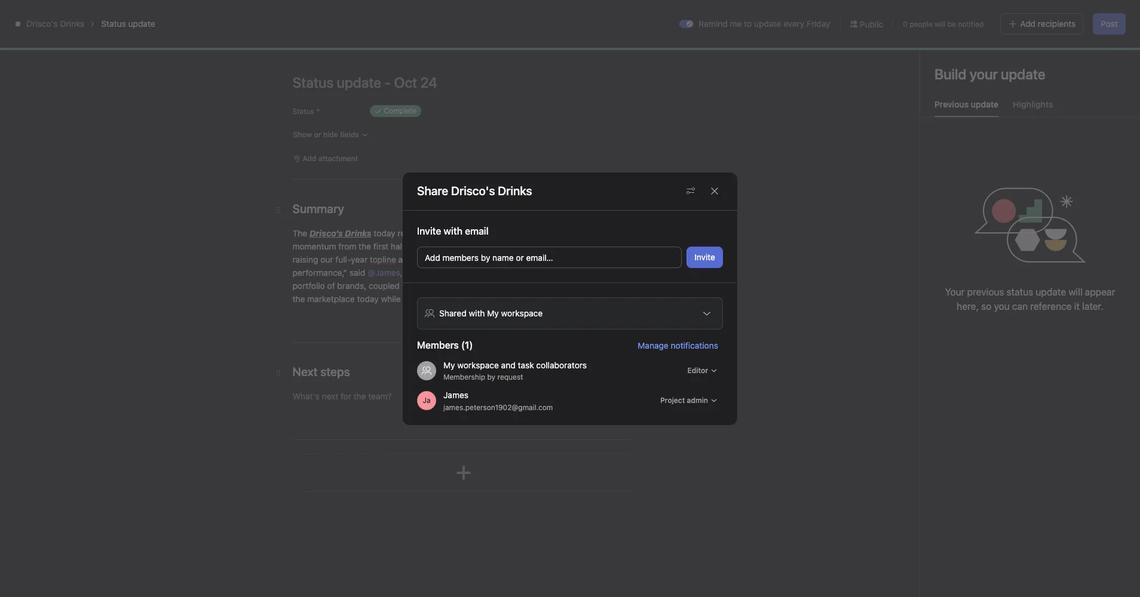 Task type: locate. For each thing, give the bounding box(es) containing it.
Section title text field
[[293, 201, 344, 218]]

0 horizontal spatial drinks
[[60, 19, 85, 29]]

1 horizontal spatial invite
[[695, 252, 716, 262]]

1 vertical spatial today
[[357, 294, 379, 304]]

invite for invite with email
[[417, 226, 441, 236]]

for
[[509, 294, 520, 304]]

in left my
[[991, 10, 997, 19]]

motivated
[[479, 281, 518, 291]]

trial?
[[1011, 10, 1028, 19]]

2 a from the left
[[649, 386, 654, 396]]

the up year
[[359, 242, 371, 252]]

1 horizontal spatial goal
[[549, 386, 566, 396]]

0 horizontal spatial in
[[500, 255, 507, 265]]

year.
[[432, 242, 451, 252]]

in inside . "our leading portfolio of brands, coupled with an aligned and motivated system, positions us to win in the marketplace today while also laying the groundwork for the long term."
[[626, 281, 633, 291]]

to
[[744, 19, 752, 29], [601, 281, 608, 291], [568, 386, 576, 396], [639, 386, 647, 396]]

0 vertical spatial with
[[402, 281, 418, 291]]

0 horizontal spatial with
[[402, 281, 418, 291]]

our down overall
[[538, 255, 551, 265]]

what's in my trial?
[[965, 10, 1028, 19]]

notifications
[[671, 340, 719, 350]]

previous
[[968, 287, 1005, 298]]

project roles
[[295, 260, 362, 274]]

0 vertical spatial by
[[481, 253, 490, 263]]

0 vertical spatial invite
[[417, 226, 441, 236]]

full-
[[336, 255, 351, 265]]

0 horizontal spatial an
[[421, 281, 430, 291]]

1 horizontal spatial drisco's
[[310, 228, 343, 239]]

system,
[[520, 281, 550, 291]]

0 horizontal spatial status
[[101, 19, 126, 29]]

add billing info button
[[1040, 6, 1101, 23]]

0 horizontal spatial a
[[543, 386, 547, 396]]

add inside share drisco's drinks dialog
[[425, 253, 440, 263]]

a right create on the bottom of the page
[[543, 386, 547, 396]]

drisco's down name
[[490, 268, 524, 278]]

manage notifications
[[638, 340, 719, 350]]

0 horizontal spatial will
[[935, 19, 946, 28]]

1 horizontal spatial will
[[1069, 287, 1083, 298]]

goal inside button
[[504, 423, 521, 433]]

our up performance,"
[[321, 255, 333, 265]]

1 horizontal spatial our
[[538, 255, 551, 265]]

0 vertical spatial in
[[991, 10, 997, 19]]

or up purpose.
[[506, 386, 514, 396]]

0 vertical spatial will
[[935, 19, 946, 28]]

0 horizontal spatial our
[[321, 255, 333, 265]]

1 vertical spatial with
[[469, 308, 485, 318]]

1 vertical spatial goal
[[504, 423, 521, 433]]

0 vertical spatial or
[[516, 253, 524, 263]]

today
[[374, 228, 395, 239], [357, 294, 379, 304]]

1 horizontal spatial an
[[509, 242, 518, 252]]

to right us
[[601, 281, 608, 291]]

marketplace
[[307, 294, 355, 304]]

1 vertical spatial or
[[506, 386, 514, 396]]

@james , chairman and ceo of drisco's drinks
[[368, 268, 552, 278]]

recipients
[[1038, 19, 1076, 29]]

previous
[[935, 99, 969, 109]]

0 vertical spatial an
[[509, 242, 518, 252]]

with
[[402, 281, 418, 291], [469, 308, 485, 318]]

usersicon image
[[422, 366, 432, 376]]

what's
[[965, 10, 989, 19], [918, 108, 956, 121]]

0 people will be notified
[[903, 19, 984, 28]]

and
[[599, 242, 614, 252], [399, 255, 413, 265], [444, 268, 459, 278], [463, 281, 477, 291], [501, 360, 516, 370]]

or
[[516, 253, 524, 263], [506, 386, 514, 396]]

add members by name or email…
[[425, 253, 553, 263]]

1 vertical spatial quarter
[[569, 242, 597, 252]]

performance,"
[[293, 268, 347, 278]]

,
[[400, 268, 403, 278]]

None text field
[[194, 40, 281, 62]]

raising
[[293, 255, 318, 265]]

invite inside button
[[695, 252, 716, 262]]

and up ,
[[399, 255, 413, 265]]

will up it
[[1069, 287, 1083, 298]]

and up request
[[501, 360, 516, 370]]

project privacy dialog image
[[702, 309, 712, 318]]

will
[[935, 19, 946, 28], [1069, 287, 1083, 298]]

groundwork
[[461, 294, 507, 304]]

said
[[350, 268, 365, 278]]

1 horizontal spatial a
[[649, 386, 654, 396]]

what's up notified
[[965, 10, 989, 19]]

add for add goal
[[486, 423, 502, 433]]

1 horizontal spatial status
[[293, 107, 314, 116]]

2 vertical spatial in
[[626, 281, 633, 291]]

project
[[661, 396, 685, 405]]

with up also
[[402, 281, 418, 291]]

quarter up "we on the top of page
[[453, 228, 482, 239]]

@james link
[[368, 268, 400, 278]]

with inside . "our leading portfolio of brands, coupled with an aligned and motivated system, positions us to win in the marketplace today while also laying the groundwork for the long term."
[[402, 281, 418, 291]]

1 vertical spatial drisco's
[[310, 228, 343, 239]]

portfolio
[[293, 281, 325, 291]]

will left be
[[935, 19, 946, 28]]

project permissions image
[[686, 187, 696, 196]]

goal down collaborators at the bottom
[[549, 386, 566, 396]]

while
[[381, 294, 401, 304]]

today down brands,
[[357, 294, 379, 304]]

drisco's up home
[[26, 19, 58, 29]]

of inside . "our leading portfolio of brands, coupled with an aligned and motivated system, positions us to win in the marketplace today while also laying the groundwork for the long term."
[[327, 281, 335, 291]]

what's for what's in my trial?
[[965, 10, 989, 19]]

highlights
[[1013, 99, 1054, 109]]

build your update
[[935, 66, 1046, 82]]

public
[[860, 19, 884, 29]]

an up the light
[[509, 242, 518, 252]]

coupled
[[369, 281, 400, 291]]

a right project
[[649, 386, 654, 396]]

list box
[[429, 5, 716, 24]]

the
[[293, 228, 307, 239]]

and down ceo at the top
[[463, 281, 477, 291]]

0 horizontal spatial goal
[[504, 423, 521, 433]]

1 vertical spatial drinks
[[345, 228, 372, 239]]

today reported third quarter 2023 results, reflecting continued momentum from the first half of the year. "we delivered an overall solid quarter and are raising our full-year topline and bottom-line guidance in light of our year-to-date performance," said
[[293, 228, 630, 278]]

solid
[[548, 242, 566, 252]]

of up the marketplace
[[327, 281, 335, 291]]

what's inside button
[[965, 10, 989, 19]]

of down overall
[[528, 255, 536, 265]]

manage
[[638, 340, 669, 350]]

by down delivered
[[481, 253, 490, 263]]

left
[[942, 14, 953, 23]]

0 vertical spatial today
[[374, 228, 395, 239]]

1 vertical spatial invite
[[695, 252, 716, 262]]

also
[[403, 294, 419, 304]]

year-
[[553, 255, 573, 265]]

it
[[1075, 301, 1080, 312]]

with inside option group
[[469, 308, 485, 318]]

goal down purpose.
[[504, 423, 521, 433]]

1 vertical spatial what's
[[918, 108, 956, 121]]

invite up year.
[[417, 226, 441, 236]]

2023
[[484, 228, 504, 239]]

drisco's up momentum
[[310, 228, 343, 239]]

by up the connect
[[488, 373, 496, 382]]

previous update
[[935, 99, 999, 109]]

0 vertical spatial status
[[101, 19, 126, 29]]

today up the first
[[374, 228, 395, 239]]

quarter up to-
[[569, 242, 597, 252]]

remove section image
[[625, 208, 632, 215]]

in left the light
[[500, 255, 507, 265]]

share drisco's drinks dialog
[[403, 172, 738, 425]]

post button
[[1094, 13, 1126, 35]]

the up bottom-
[[418, 242, 430, 252]]

1 vertical spatial an
[[421, 281, 430, 291]]

drisco's drinks
[[451, 184, 532, 198]]

1 a from the left
[[543, 386, 547, 396]]

to right project
[[639, 386, 647, 396]]

1 horizontal spatial with
[[469, 308, 485, 318]]

manage notifications button
[[638, 340, 723, 350]]

1 horizontal spatial in
[[626, 281, 633, 291]]

a
[[543, 386, 547, 396], [649, 386, 654, 396]]

0 vertical spatial drisco's
[[26, 19, 58, 29]]

1 vertical spatial in
[[500, 255, 507, 265]]

. "our leading portfolio of brands, coupled with an aligned and motivated system, positions us to win in the marketplace today while also laying the groundwork for the long term."
[[293, 268, 635, 304]]

0 horizontal spatial or
[[506, 386, 514, 396]]

reference
[[1031, 301, 1072, 312]]

our
[[321, 255, 333, 265], [538, 255, 551, 265]]

shared with my workspace
[[439, 308, 543, 318]]

collaborators
[[537, 360, 587, 370]]

drinks up from
[[345, 228, 372, 239]]

2 horizontal spatial drisco's
[[490, 268, 524, 278]]

or right name
[[516, 253, 524, 263]]

what's down build
[[918, 108, 956, 121]]

close this dialog image
[[710, 187, 720, 196]]

add
[[1046, 10, 1059, 19], [1021, 19, 1036, 29], [425, 253, 440, 263], [486, 423, 502, 433]]

update inside tab list
[[971, 99, 999, 109]]

to left link on the bottom of the page
[[568, 386, 576, 396]]

leading
[[577, 268, 605, 278]]

post
[[1101, 19, 1119, 29]]

this
[[594, 386, 608, 396]]

drinks up home link
[[60, 19, 85, 29]]

status for status update
[[101, 19, 126, 29]]

0 horizontal spatial quarter
[[453, 228, 482, 239]]

0 horizontal spatial what's
[[918, 108, 956, 121]]

term."
[[556, 294, 579, 304]]

invite up project privacy dialog icon
[[695, 252, 716, 262]]

status
[[101, 19, 126, 29], [293, 107, 314, 116]]

1 vertical spatial status
[[293, 107, 314, 116]]

2 horizontal spatial in
[[991, 10, 997, 19]]

status up home link
[[101, 19, 126, 29]]

1 horizontal spatial or
[[516, 253, 524, 263]]

overall
[[521, 242, 546, 252]]

drinks up system, on the top left
[[526, 268, 552, 278]]

1 horizontal spatial what's
[[965, 10, 989, 19]]

connected goals
[[295, 344, 386, 357]]

shared
[[439, 308, 467, 318]]

of down guidance
[[480, 268, 488, 278]]

status left *
[[293, 107, 314, 116]]

an down chairman
[[421, 281, 430, 291]]

or inside connect or create a goal to link this project to a larger purpose.
[[506, 386, 514, 396]]

1 vertical spatial will
[[1069, 287, 1083, 298]]

line
[[447, 255, 460, 265]]

0 vertical spatial what's
[[965, 10, 989, 19]]

1 vertical spatial by
[[488, 373, 496, 382]]

timeline
[[331, 75, 364, 85]]

0 horizontal spatial invite
[[417, 226, 441, 236]]

to inside . "our leading portfolio of brands, coupled with an aligned and motivated system, positions us to win in the marketplace today while also laying the groundwork for the long term."
[[601, 281, 608, 291]]

2 vertical spatial drinks
[[526, 268, 552, 278]]

today inside today reported third quarter 2023 results, reflecting continued momentum from the first half of the year. "we delivered an overall solid quarter and are raising our full-year topline and bottom-line guidance in light of our year-to-date performance," said
[[374, 228, 395, 239]]

0 vertical spatial quarter
[[453, 228, 482, 239]]

in right win
[[626, 281, 633, 291]]

membership
[[444, 373, 485, 382]]

what's in my trial? button
[[960, 6, 1033, 23]]

tab list
[[921, 98, 1141, 118]]

0 vertical spatial goal
[[549, 386, 566, 396]]

with down groundwork
[[469, 308, 485, 318]]



Task type: describe. For each thing, give the bounding box(es) containing it.
Section title text field
[[293, 364, 350, 381]]

and inside . "our leading portfolio of brands, coupled with an aligned and motivated system, positions us to win in the marketplace today while also laying the groundwork for the long term."
[[463, 281, 477, 291]]

light
[[509, 255, 526, 265]]

0
[[903, 19, 908, 28]]

chairman
[[405, 268, 442, 278]]

win
[[611, 281, 624, 291]]

project admin
[[661, 396, 708, 405]]

members (1)
[[417, 340, 473, 351]]

by inside button
[[481, 253, 490, 263]]

remind
[[699, 19, 728, 29]]

will inside your previous status update will appear here, so you can reference it later.
[[1069, 287, 1083, 298]]

1 horizontal spatial drinks
[[345, 228, 372, 239]]

calendar link
[[378, 74, 424, 87]]

laying
[[421, 294, 444, 304]]

0 vertical spatial drinks
[[60, 19, 85, 29]]

of right half in the top of the page
[[408, 242, 415, 252]]

25 days left
[[913, 14, 953, 23]]

to-
[[573, 255, 585, 265]]

update inside your previous status update will appear here, so you can reference it later.
[[1036, 287, 1067, 298]]

tab list containing previous update
[[921, 98, 1141, 118]]

link
[[578, 386, 591, 396]]

us
[[589, 281, 598, 291]]

later.
[[1083, 301, 1104, 312]]

1 horizontal spatial quarter
[[569, 242, 597, 252]]

board link
[[274, 74, 307, 87]]

info
[[1083, 10, 1096, 19]]

drisco's drinks link
[[26, 19, 85, 29]]

an inside today reported third quarter 2023 results, reflecting continued momentum from the first half of the year. "we delivered an overall solid quarter and are raising our full-year topline and bottom-line guidance in light of our year-to-date performance," said
[[509, 242, 518, 252]]

list image
[[165, 44, 179, 58]]

your update
[[970, 66, 1046, 82]]

name
[[493, 253, 514, 263]]

the up shared
[[446, 294, 459, 304]]

days
[[924, 14, 940, 23]]

Project description title text field
[[288, 118, 400, 143]]

momentum
[[293, 242, 336, 252]]

continued
[[576, 228, 614, 239]]

in inside today reported third quarter 2023 results, reflecting continued momentum from the first half of the year. "we delivered an overall solid quarter and are raising our full-year topline and bottom-line guidance in light of our year-to-date performance," said
[[500, 255, 507, 265]]

here,
[[957, 301, 979, 312]]

bottom-
[[415, 255, 447, 265]]

connect or create a goal to link this project to a larger purpose.
[[471, 386, 654, 409]]

editor
[[688, 366, 708, 375]]

home
[[31, 41, 54, 51]]

goal inside connect or create a goal to link this project to a larger purpose.
[[549, 386, 566, 396]]

james.peterson1902@gmail.com
[[444, 403, 553, 412]]

so
[[982, 301, 992, 312]]

"our
[[557, 268, 575, 278]]

purpose.
[[495, 399, 530, 409]]

every
[[784, 19, 805, 29]]

the status?
[[958, 108, 1018, 121]]

add for add members by name or email…
[[425, 253, 440, 263]]

from
[[339, 242, 357, 252]]

add for add billing info
[[1046, 10, 1059, 19]]

an inside . "our leading portfolio of brands, coupled with an aligned and motivated system, positions us to win in the marketplace today while also laying the groundwork for the long term."
[[421, 281, 430, 291]]

and inside my workspace and task collaborators membership by request
[[501, 360, 516, 370]]

Title of update text field
[[293, 69, 651, 96]]

the drisco's drinks
[[293, 228, 372, 239]]

and left the 'are'
[[599, 242, 614, 252]]

2 horizontal spatial drinks
[[526, 268, 552, 278]]

members
[[443, 253, 479, 263]]

shared with my workspace option group
[[417, 297, 723, 330]]

appear
[[1085, 287, 1116, 298]]

the right for on the left of the page
[[522, 294, 535, 304]]

billing
[[1061, 10, 1081, 19]]

add recipients
[[1021, 19, 1076, 29]]

first
[[374, 242, 389, 252]]

ceo
[[461, 268, 478, 278]]

reported
[[398, 228, 431, 239]]

me
[[730, 19, 742, 29]]

project
[[610, 386, 637, 396]]

*
[[317, 107, 320, 116]]

"we
[[453, 242, 469, 252]]

add recipients button
[[1001, 13, 1084, 35]]

add goal button
[[471, 418, 524, 439]]

or inside add members by name or email… button
[[516, 253, 524, 263]]

delivered
[[471, 242, 507, 252]]

by inside my workspace and task collaborators membership by request
[[488, 373, 496, 382]]

task
[[518, 360, 534, 370]]

remind me to update every friday switch
[[680, 20, 694, 28]]

friday
[[807, 19, 831, 29]]

2 our from the left
[[538, 255, 551, 265]]

what's the status?
[[918, 108, 1018, 121]]

with email
[[444, 226, 489, 236]]

1 our from the left
[[321, 255, 333, 265]]

my
[[444, 360, 455, 370]]

0 horizontal spatial drisco's
[[26, 19, 58, 29]]

positions
[[552, 281, 587, 291]]

today inside . "our leading portfolio of brands, coupled with an aligned and motivated system, positions us to win in the marketplace today while also laying the groundwork for the long term."
[[357, 294, 379, 304]]

editor button
[[682, 363, 723, 379]]

board
[[283, 75, 307, 85]]

results,
[[506, 228, 535, 239]]

brands,
[[337, 281, 367, 291]]

drisco's drinks
[[26, 19, 85, 29]]

invite with email
[[417, 226, 489, 236]]

add report section image
[[454, 464, 473, 483]]

year
[[351, 255, 368, 265]]

to right me
[[744, 19, 752, 29]]

21
[[932, 200, 940, 209]]

my workspace and task collaborators membership by request
[[444, 360, 587, 382]]

what's for what's the status?
[[918, 108, 956, 121]]

status
[[1007, 287, 1034, 298]]

ago
[[970, 200, 983, 209]]

reflecting
[[537, 228, 574, 239]]

add billing info
[[1046, 10, 1096, 19]]

in inside button
[[991, 10, 997, 19]]

add to starred image
[[303, 46, 313, 56]]

invite button
[[687, 247, 723, 268]]

aligned
[[432, 281, 460, 291]]

can
[[1013, 301, 1028, 312]]

add for add recipients
[[1021, 19, 1036, 29]]

2 vertical spatial drisco's
[[490, 268, 524, 278]]

the down portfolio
[[293, 294, 305, 304]]

status for status *
[[293, 107, 314, 116]]

and down line
[[444, 268, 459, 278]]

half
[[391, 242, 405, 252]]

invite for invite
[[695, 252, 716, 262]]

manage project members image
[[965, 52, 980, 66]]

be
[[948, 19, 957, 28]]

are
[[616, 242, 628, 252]]

notified
[[959, 19, 984, 28]]

project admin button
[[655, 392, 723, 409]]

calendar
[[388, 75, 424, 85]]

your
[[946, 287, 965, 298]]

25
[[913, 14, 922, 23]]



Task type: vqa. For each thing, say whether or not it's contained in the screenshot.
ago
yes



